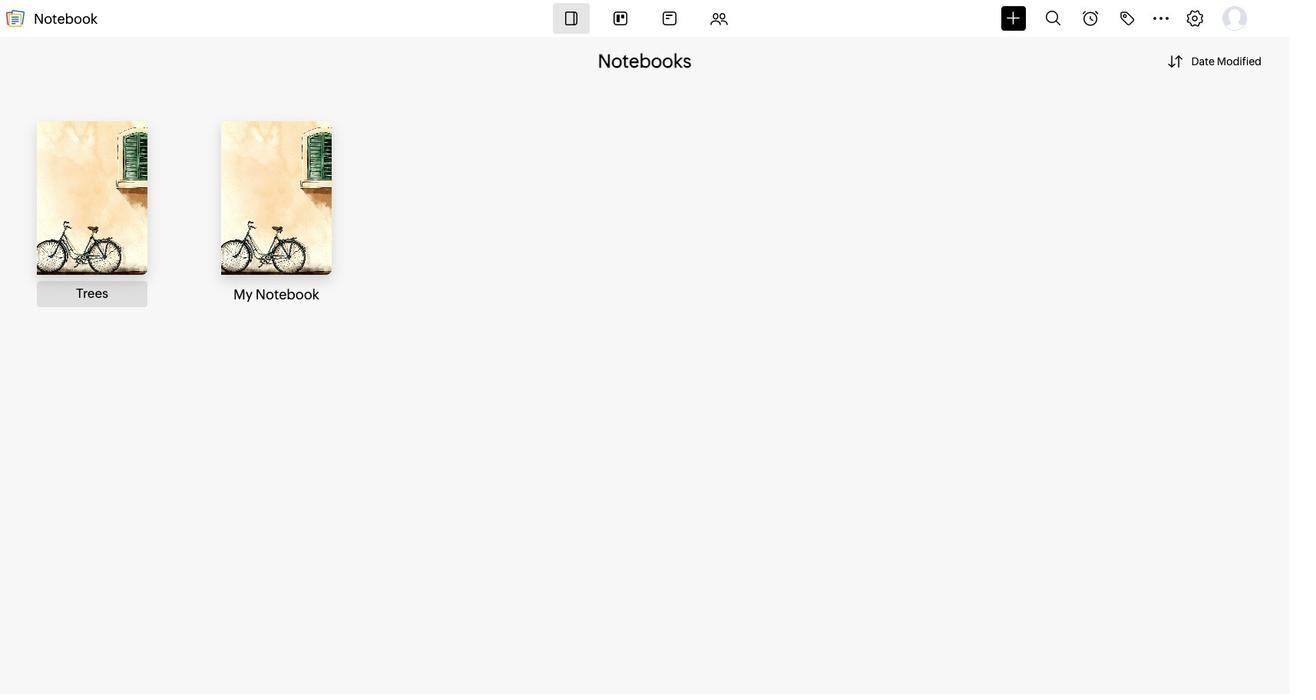 Task type: describe. For each thing, give the bounding box(es) containing it.
3 s image from the left
[[710, 9, 728, 28]]

2 s image from the left
[[660, 9, 679, 28]]

tags image
[[1118, 9, 1137, 28]]

reminders image
[[1081, 9, 1100, 28]]

2 s image from the left
[[1004, 9, 1023, 28]]

xxs image
[[310, 132, 322, 144]]



Task type: locate. For each thing, give the bounding box(es) containing it.
1 s image from the left
[[611, 9, 630, 28]]

settings image
[[1186, 9, 1204, 28]]

xxs image
[[125, 132, 138, 144]]

new image
[[6, 9, 25, 28]]

1 horizontal spatial s image
[[1004, 9, 1023, 28]]

search image
[[1044, 9, 1063, 28]]

sort by image
[[1167, 52, 1185, 71]]

1 s image from the left
[[562, 9, 581, 28]]

0 horizontal spatial s image
[[611, 9, 630, 28]]

2 horizontal spatial s image
[[710, 9, 728, 28]]

1 horizontal spatial s image
[[660, 9, 679, 28]]

s image
[[611, 9, 630, 28], [660, 9, 679, 28], [710, 9, 728, 28]]

0 horizontal spatial s image
[[562, 9, 581, 28]]

s image
[[562, 9, 581, 28], [1004, 9, 1023, 28]]



Task type: vqa. For each thing, say whether or not it's contained in the screenshot.
2nd s image from right
yes



